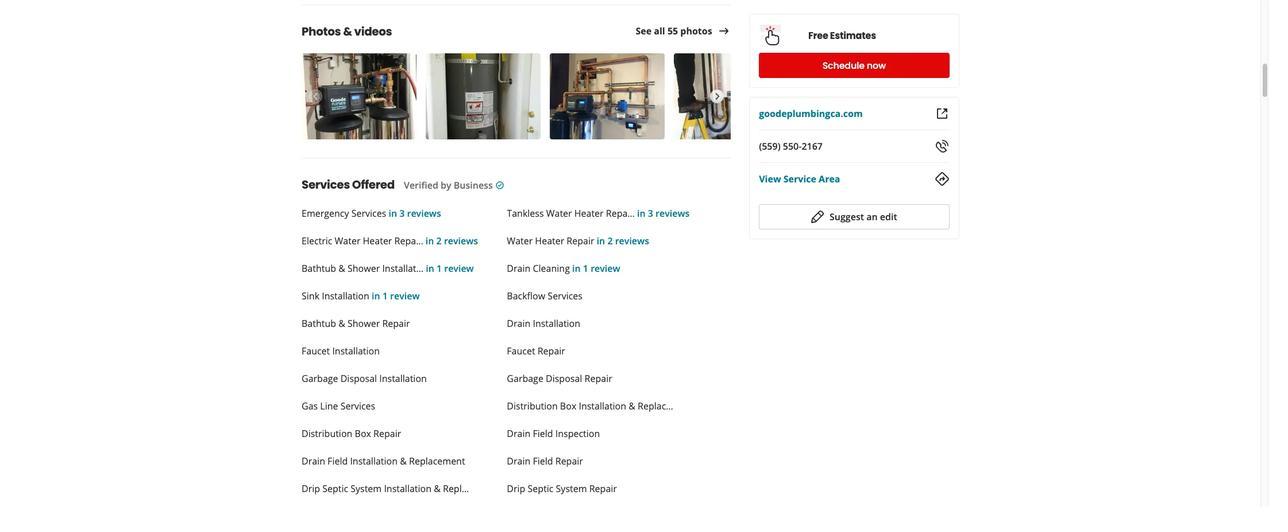 Task type: locate. For each thing, give the bounding box(es) containing it.
& up sink installation in 1 review
[[339, 263, 345, 275]]

system down drain field installation & replacement
[[351, 483, 382, 496]]

1 drip from the left
[[302, 483, 320, 496]]

drip
[[302, 483, 320, 496], [507, 483, 525, 496]]

sink installation in 1 review
[[302, 290, 420, 303]]

drain field installation & replacement
[[302, 456, 465, 468]]

field for installation
[[328, 456, 348, 468]]

garbage up 'line'
[[302, 373, 338, 386]]

garbage
[[302, 373, 338, 386], [507, 373, 544, 386]]

1 disposal from the left
[[341, 373, 377, 386]]

1
[[437, 263, 442, 275], [583, 263, 588, 275], [383, 290, 388, 303]]

faucet installation
[[302, 345, 380, 358]]

gas line services
[[302, 401, 375, 413]]

water for electric
[[335, 235, 361, 248]]

1 horizontal spatial septic
[[528, 483, 554, 496]]

2 2 from the left
[[608, 235, 613, 248]]

0 vertical spatial distribution
[[507, 401, 558, 413]]

inspection
[[556, 428, 600, 441]]

septic
[[322, 483, 348, 496], [528, 483, 554, 496]]

2 in 3 reviews link from the left
[[635, 207, 690, 220]]

field down 'distribution box repair' at the bottom
[[328, 456, 348, 468]]

0 vertical spatial repa…
[[606, 207, 635, 220]]

suggest an edit
[[829, 211, 897, 224]]

drain up backflow
[[507, 263, 531, 275]]

1 for drain cleaning in 1 review
[[583, 263, 588, 275]]

3
[[399, 207, 405, 220], [648, 207, 653, 220]]

heater up 'water heater repair in 2 reviews'
[[575, 207, 604, 220]]

disposal up distribution box installation & replac…
[[546, 373, 582, 386]]

review for drain cleaning in 1 review
[[591, 263, 620, 275]]

an
[[866, 211, 878, 224]]

garbage disposal installation
[[302, 373, 427, 386]]

box for repair
[[355, 428, 371, 441]]

repa… up the installat…
[[395, 235, 423, 248]]

1 vertical spatial shower
[[348, 318, 380, 330]]

in 1 review link
[[424, 263, 474, 275], [570, 263, 620, 275], [369, 290, 420, 303]]

2 horizontal spatial water
[[546, 207, 572, 220]]

in 2 reviews link
[[423, 235, 478, 248], [594, 235, 649, 248]]

heater down emergency services in 3 reviews
[[363, 235, 392, 248]]

faucet down drain installation
[[507, 345, 535, 358]]

0 horizontal spatial drip
[[302, 483, 320, 496]]

1 horizontal spatial system
[[556, 483, 587, 496]]

photo of goode plumbing - clovis, ca, us. image
[[302, 53, 417, 140], [426, 53, 541, 140], [550, 53, 665, 140]]

disposal for installation
[[341, 373, 377, 386]]

distribution box installation & replac…
[[507, 401, 673, 413]]

faucet
[[302, 345, 330, 358], [507, 345, 535, 358]]

garbage disposal repair
[[507, 373, 612, 386]]

cleaning
[[533, 263, 570, 275]]

backflow
[[507, 290, 545, 303]]

2 horizontal spatial 1
[[583, 263, 588, 275]]

field down drain field inspection
[[533, 456, 553, 468]]

sink
[[302, 290, 320, 303]]

2 shower from the top
[[348, 318, 380, 330]]

1 shower from the top
[[348, 263, 380, 275]]

box down garbage disposal repair
[[560, 401, 577, 413]]

0 horizontal spatial review
[[390, 290, 420, 303]]

garbage down faucet repair
[[507, 373, 544, 386]]

1 in 2 reviews link from the left
[[423, 235, 478, 248]]

repl…
[[443, 483, 469, 496]]

drain installation
[[507, 318, 580, 330]]

2 system from the left
[[556, 483, 587, 496]]

(559)
[[759, 140, 780, 153]]

drain down backflow
[[507, 318, 531, 330]]

1 in 3 reviews link from the left
[[386, 207, 441, 220]]

box up drain field installation & replacement
[[355, 428, 371, 441]]

box
[[560, 401, 577, 413], [355, 428, 371, 441]]

1 horizontal spatial in 2 reviews link
[[594, 235, 649, 248]]

1 horizontal spatial disposal
[[546, 373, 582, 386]]

septic down drain field installation & replacement
[[322, 483, 348, 496]]

bathtub & shower repair
[[302, 318, 410, 330]]

water for tankless
[[546, 207, 572, 220]]

0 horizontal spatial disposal
[[341, 373, 377, 386]]

repa… up 'water heater repair in 2 reviews'
[[606, 207, 635, 220]]

review
[[444, 263, 474, 275], [591, 263, 620, 275], [390, 290, 420, 303]]

gas
[[302, 401, 318, 413]]

1 system from the left
[[351, 483, 382, 496]]

drip for drip septic system repair
[[507, 483, 525, 496]]

repa…
[[606, 207, 635, 220], [395, 235, 423, 248]]

verified by business
[[404, 179, 493, 192]]

heater up cleaning
[[535, 235, 564, 248]]

goodeplumbingca.com
[[759, 107, 863, 120]]

1 vertical spatial bathtub
[[302, 318, 336, 330]]

review for sink installation in 1 review
[[390, 290, 420, 303]]

24 phone v2 image
[[936, 140, 949, 153]]

2 horizontal spatial heater
[[575, 207, 604, 220]]

2 septic from the left
[[528, 483, 554, 496]]

drain up drain field repair
[[507, 428, 531, 441]]

1 vertical spatial distribution
[[302, 428, 352, 441]]

review right the installat…
[[444, 263, 474, 275]]

drain for drain field inspection
[[507, 428, 531, 441]]

1 horizontal spatial 2
[[608, 235, 613, 248]]

0 horizontal spatial faucet
[[302, 345, 330, 358]]

1 garbage from the left
[[302, 373, 338, 386]]

2 down tankless water heater repa… in 3 reviews
[[608, 235, 613, 248]]

bathtub down sink
[[302, 318, 336, 330]]

field
[[533, 428, 553, 441], [328, 456, 348, 468], [533, 456, 553, 468]]

1 right the installat…
[[437, 263, 442, 275]]

0 horizontal spatial repa…
[[395, 235, 423, 248]]

1 down bathtub & shower installat… in 1 review
[[383, 290, 388, 303]]

services down garbage disposal installation
[[341, 401, 375, 413]]

by
[[441, 179, 451, 192]]

repa… for tankless water heater repa…
[[606, 207, 635, 220]]

field for repair
[[533, 456, 553, 468]]

1 bathtub from the top
[[302, 263, 336, 275]]

0 horizontal spatial water
[[335, 235, 361, 248]]

see
[[636, 25, 652, 37]]

in
[[389, 207, 397, 220], [637, 207, 646, 220], [426, 235, 434, 248], [597, 235, 605, 248], [426, 263, 434, 275], [572, 263, 581, 275], [372, 290, 380, 303]]

1 2 from the left
[[436, 235, 442, 248]]

1 horizontal spatial box
[[560, 401, 577, 413]]

drain field inspection
[[507, 428, 600, 441]]

distribution box repair
[[302, 428, 401, 441]]

in 3 reviews link for in
[[635, 207, 690, 220]]

0 horizontal spatial distribution
[[302, 428, 352, 441]]

&
[[343, 24, 352, 40], [339, 263, 345, 275], [339, 318, 345, 330], [629, 401, 636, 413], [400, 456, 407, 468], [434, 483, 441, 496]]

electric water heater repa… in 2 reviews
[[302, 235, 478, 248]]

0 horizontal spatial box
[[355, 428, 371, 441]]

repair
[[567, 235, 594, 248], [382, 318, 410, 330], [538, 345, 565, 358], [585, 373, 612, 386], [374, 428, 401, 441], [556, 456, 583, 468], [589, 483, 617, 496]]

disposal for repair
[[546, 373, 582, 386]]

drain down drain field inspection
[[507, 456, 531, 468]]

in 2 reviews link for 2
[[423, 235, 478, 248]]

water
[[546, 207, 572, 220], [335, 235, 361, 248], [507, 235, 533, 248]]

0 horizontal spatial 1
[[383, 290, 388, 303]]

1 horizontal spatial 1
[[437, 263, 442, 275]]

service
[[783, 173, 816, 186]]

review down 'water heater repair in 2 reviews'
[[591, 263, 620, 275]]

& left replac…
[[629, 401, 636, 413]]

faucet for faucet installation
[[302, 345, 330, 358]]

system down drain field repair
[[556, 483, 587, 496]]

garbage for garbage disposal installation
[[302, 373, 338, 386]]

system
[[351, 483, 382, 496], [556, 483, 587, 496]]

1 horizontal spatial garbage
[[507, 373, 544, 386]]

2 in 2 reviews link from the left
[[594, 235, 649, 248]]

24 external link v2 image
[[936, 107, 949, 121]]

2 down by
[[436, 235, 442, 248]]

0 horizontal spatial photo of goode plumbing - clovis, ca, us. image
[[302, 53, 417, 140]]

1 septic from the left
[[322, 483, 348, 496]]

2 garbage from the left
[[507, 373, 544, 386]]

water heater repair in 2 reviews
[[507, 235, 649, 248]]

1 horizontal spatial faucet
[[507, 345, 535, 358]]

bathtub & shower installat… in 1 review
[[302, 263, 474, 275]]

drain
[[507, 263, 531, 275], [507, 318, 531, 330], [507, 428, 531, 441], [302, 456, 325, 468], [507, 456, 531, 468]]

photos
[[302, 24, 341, 40]]

2 3 from the left
[[648, 207, 653, 220]]

area
[[819, 173, 840, 186]]

2 disposal from the left
[[546, 373, 582, 386]]

1 horizontal spatial in 1 review link
[[424, 263, 474, 275]]

1 horizontal spatial repa…
[[606, 207, 635, 220]]

2 photo of goode plumbing - clovis, ca, us. image from the left
[[426, 53, 541, 140]]

review down the installat…
[[390, 290, 420, 303]]

1 vertical spatial repa…
[[395, 235, 423, 248]]

services offered element
[[283, 158, 731, 508]]

0 horizontal spatial in 2 reviews link
[[423, 235, 478, 248]]

2 bathtub from the top
[[302, 318, 336, 330]]

0 horizontal spatial septic
[[322, 483, 348, 496]]

0 vertical spatial shower
[[348, 263, 380, 275]]

distribution down 'line'
[[302, 428, 352, 441]]

1 horizontal spatial review
[[444, 263, 474, 275]]

septic down drain field repair
[[528, 483, 554, 496]]

drain down 'distribution box repair' at the bottom
[[302, 456, 325, 468]]

0 vertical spatial bathtub
[[302, 263, 336, 275]]

shower up sink installation in 1 review
[[348, 263, 380, 275]]

0 horizontal spatial garbage
[[302, 373, 338, 386]]

1 down 'water heater repair in 2 reviews'
[[583, 263, 588, 275]]

faucet repair
[[507, 345, 565, 358]]

in 3 reviews link
[[386, 207, 441, 220], [635, 207, 690, 220]]

0 horizontal spatial 2
[[436, 235, 442, 248]]

bathtub down electric
[[302, 263, 336, 275]]

shower for repair
[[348, 318, 380, 330]]

heater
[[575, 207, 604, 220], [363, 235, 392, 248], [535, 235, 564, 248]]

1 horizontal spatial 3
[[648, 207, 653, 220]]

2 horizontal spatial photo of goode plumbing - clovis, ca, us. image
[[550, 53, 665, 140]]

0 horizontal spatial heater
[[363, 235, 392, 248]]

1 horizontal spatial drip
[[507, 483, 525, 496]]

drip septic system repair
[[507, 483, 617, 496]]

drain for drain field repair
[[507, 456, 531, 468]]

field up drain field repair
[[533, 428, 553, 441]]

disposal down faucet installation
[[341, 373, 377, 386]]

business
[[454, 179, 493, 192]]

1 horizontal spatial photo of goode plumbing - clovis, ca, us. image
[[426, 53, 541, 140]]

2 faucet from the left
[[507, 345, 535, 358]]

water down tankless
[[507, 235, 533, 248]]

services
[[302, 177, 350, 193], [352, 207, 386, 220], [548, 290, 583, 303], [341, 401, 375, 413]]

0 horizontal spatial system
[[351, 483, 382, 496]]

water up 'water heater repair in 2 reviews'
[[546, 207, 572, 220]]

photos & videos element
[[283, 5, 789, 142]]

verified
[[404, 179, 438, 192]]

distribution
[[507, 401, 558, 413], [302, 428, 352, 441]]

& left videos
[[343, 24, 352, 40]]

in 2 reviews link up the installat…
[[423, 235, 478, 248]]

reviews
[[407, 207, 441, 220], [656, 207, 690, 220], [444, 235, 478, 248], [615, 235, 649, 248]]

disposal
[[341, 373, 377, 386], [546, 373, 582, 386]]

distribution up drain field inspection
[[507, 401, 558, 413]]

2 horizontal spatial in 1 review link
[[570, 263, 620, 275]]

0 horizontal spatial in 3 reviews link
[[386, 207, 441, 220]]

1 horizontal spatial in 3 reviews link
[[635, 207, 690, 220]]

bathtub for bathtub & shower repair
[[302, 318, 336, 330]]

1 vertical spatial box
[[355, 428, 371, 441]]

installation
[[322, 290, 369, 303], [533, 318, 580, 330], [332, 345, 380, 358], [379, 373, 427, 386], [579, 401, 626, 413], [350, 456, 398, 468], [384, 483, 432, 496]]

shower down sink installation in 1 review
[[348, 318, 380, 330]]

faucet down "bathtub & shower repair"
[[302, 345, 330, 358]]

0 vertical spatial box
[[560, 401, 577, 413]]

2 horizontal spatial review
[[591, 263, 620, 275]]

2
[[436, 235, 442, 248], [608, 235, 613, 248]]

drain field repair
[[507, 456, 583, 468]]

water right electric
[[335, 235, 361, 248]]

1 faucet from the left
[[302, 345, 330, 358]]

& up drip septic system installation & repl…
[[400, 456, 407, 468]]

1 horizontal spatial distribution
[[507, 401, 558, 413]]

shower
[[348, 263, 380, 275], [348, 318, 380, 330]]

view service area
[[759, 173, 840, 186]]

0 horizontal spatial in 1 review link
[[369, 290, 420, 303]]

drip septic system installation & repl…
[[302, 483, 469, 496]]

0 horizontal spatial 3
[[399, 207, 405, 220]]

in 1 review link for in
[[424, 263, 474, 275]]

in 2 reviews link down tankless water heater repa… in 3 reviews
[[594, 235, 649, 248]]

2 drip from the left
[[507, 483, 525, 496]]

replacement
[[409, 456, 465, 468]]

electric
[[302, 235, 332, 248]]

installat…
[[382, 263, 424, 275]]



Task type: describe. For each thing, give the bounding box(es) containing it.
drain for drain cleaning in 1 review
[[507, 263, 531, 275]]

24 arrow right v2 image
[[717, 24, 731, 38]]

24 pencil v2 image
[[811, 210, 825, 224]]

schedule now button
[[759, 53, 949, 78]]

1 horizontal spatial heater
[[535, 235, 564, 248]]

previous image
[[309, 90, 321, 103]]

3 photo of goode plumbing - clovis, ca, us. image from the left
[[550, 53, 665, 140]]

view service area link
[[759, 173, 840, 186]]

16 checkmark badged v2 image
[[495, 181, 504, 190]]

garbage for garbage disposal repair
[[507, 373, 544, 386]]

line
[[320, 401, 338, 413]]

550-
[[783, 140, 802, 153]]

drain for drain field installation & replacement
[[302, 456, 325, 468]]

in 1 review link for 2
[[570, 263, 620, 275]]

55
[[668, 25, 678, 37]]

drain for drain installation
[[507, 318, 531, 330]]

now
[[867, 59, 886, 72]]

goodeplumbingca.com link
[[759, 107, 863, 120]]

services down "drain cleaning in 1 review"
[[548, 290, 583, 303]]

drain cleaning in 1 review
[[507, 263, 620, 275]]

septic for installation
[[322, 483, 348, 496]]

free estimates
[[808, 29, 876, 42]]

in 2 reviews link for reviews
[[594, 235, 649, 248]]

tankless
[[507, 207, 544, 220]]

tankless water heater repa… in 3 reviews
[[507, 207, 690, 220]]

faucet for faucet repair
[[507, 345, 535, 358]]

backflow services
[[507, 290, 583, 303]]

edit
[[880, 211, 897, 224]]

24 directions v2 image
[[936, 172, 949, 186]]

drip for drip septic system installation & repl…
[[302, 483, 320, 496]]

photos
[[681, 25, 712, 37]]

heater for electric
[[363, 235, 392, 248]]

1 3 from the left
[[399, 207, 405, 220]]

system for installation
[[351, 483, 382, 496]]

septic for repair
[[528, 483, 554, 496]]

shower for installat…
[[348, 263, 380, 275]]

repa… for electric water heater repa…
[[395, 235, 423, 248]]

1 horizontal spatial water
[[507, 235, 533, 248]]

heater for tankless
[[575, 207, 604, 220]]

offered
[[352, 177, 395, 193]]

services down offered
[[352, 207, 386, 220]]

schedule now
[[822, 59, 886, 72]]

services up emergency
[[302, 177, 350, 193]]

field for inspection
[[533, 428, 553, 441]]

replac…
[[638, 401, 673, 413]]

emergency
[[302, 207, 349, 220]]

& up faucet installation
[[339, 318, 345, 330]]

2167
[[802, 140, 823, 153]]

estimates
[[830, 29, 876, 42]]

see all 55 photos link
[[636, 24, 731, 38]]

all
[[654, 25, 665, 37]]

schedule
[[822, 59, 864, 72]]

suggest
[[829, 211, 864, 224]]

system for repair
[[556, 483, 587, 496]]

distribution for distribution box installation & replac…
[[507, 401, 558, 413]]

& left repl…
[[434, 483, 441, 496]]

photos & videos
[[302, 24, 392, 40]]

(559) 550-2167
[[759, 140, 823, 153]]

videos
[[354, 24, 392, 40]]

1 photo of goode plumbing - clovis, ca, us. image from the left
[[302, 53, 417, 140]]

view
[[759, 173, 781, 186]]

services offered
[[302, 177, 395, 193]]

emergency services in 3 reviews
[[302, 207, 441, 220]]

distribution for distribution box repair
[[302, 428, 352, 441]]

in 3 reviews link for reviews
[[386, 207, 441, 220]]

bathtub for bathtub & shower installat… in 1 review
[[302, 263, 336, 275]]

1 for sink installation in 1 review
[[383, 290, 388, 303]]

see all 55 photos
[[636, 25, 712, 37]]

box for installation
[[560, 401, 577, 413]]

next image
[[711, 90, 723, 103]]

free
[[808, 29, 828, 42]]

suggest an edit button
[[759, 205, 949, 230]]



Task type: vqa. For each thing, say whether or not it's contained in the screenshot.
Suggest
yes



